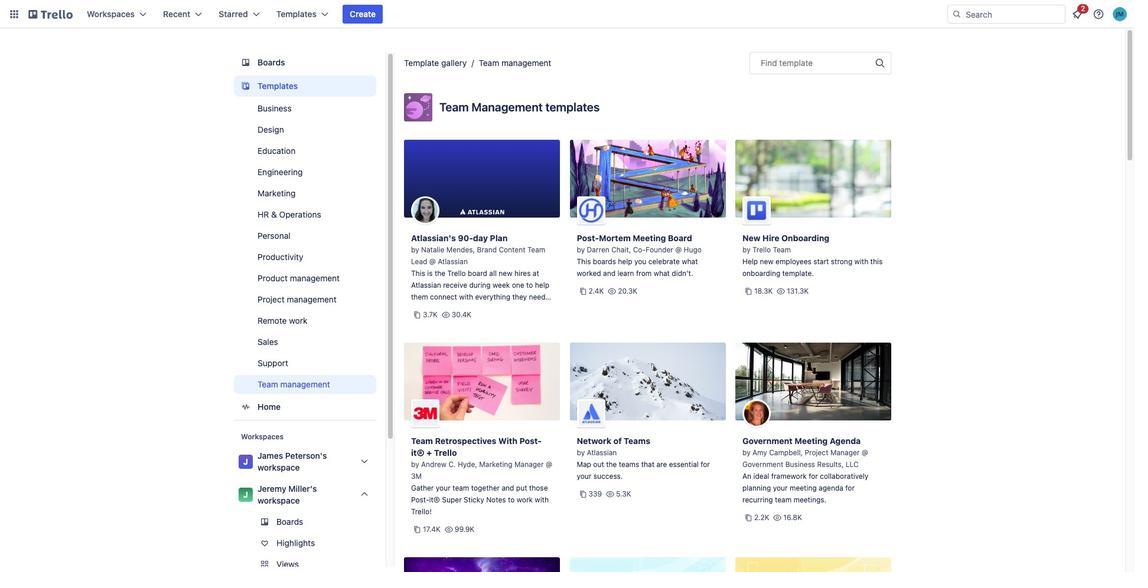 Task type: vqa. For each thing, say whether or not it's contained in the screenshot.


Task type: describe. For each thing, give the bounding box(es) containing it.
successful
[[430, 305, 466, 314]]

20.3k
[[618, 287, 637, 296]]

your inside team retrospectives with post- itⓡ + trello by andrew c. hyde, marketing manager @ 3m gather your team together and put those post-itⓡ super sticky notes to work with trello!
[[436, 484, 451, 493]]

llc
[[846, 461, 859, 470]]

education
[[258, 146, 296, 156]]

miller's
[[288, 484, 317, 494]]

boards
[[593, 258, 616, 266]]

founder
[[646, 246, 673, 255]]

from
[[636, 269, 652, 278]]

teams
[[619, 461, 639, 470]]

one
[[512, 281, 524, 290]]

onboarding
[[742, 269, 780, 278]]

during
[[469, 281, 491, 290]]

template
[[404, 58, 439, 68]]

1 horizontal spatial for
[[809, 473, 818, 481]]

start
[[813, 258, 829, 266]]

brand
[[477, 246, 497, 255]]

atlassian inside network of teams by atlassian map out the teams that are essential for your success.
[[587, 449, 617, 458]]

0 horizontal spatial business
[[258, 103, 292, 113]]

primary element
[[0, 0, 1134, 28]]

sales
[[258, 337, 278, 347]]

home
[[258, 402, 281, 412]]

find template
[[761, 58, 813, 68]]

new
[[742, 233, 760, 243]]

17.4k
[[423, 526, 441, 535]]

team inside team retrospectives with post- itⓡ + trello by andrew c. hyde, marketing manager @ 3m gather your team together and put those post-itⓡ super sticky notes to work with trello!
[[453, 484, 469, 493]]

Search field
[[962, 5, 1065, 23]]

james
[[258, 451, 283, 461]]

jeremy miller (jeremymiller198) image
[[1113, 7, 1127, 21]]

plan
[[490, 233, 508, 243]]

board
[[668, 233, 692, 243]]

+
[[427, 448, 432, 458]]

@ inside post-mortem meeting board by darren chait, co-founder @ hugo this boards help you celebrate what worked and learn from what didn't.
[[675, 246, 682, 255]]

1 vertical spatial to
[[411, 305, 418, 314]]

remote
[[258, 316, 287, 326]]

work inside team retrospectives with post- itⓡ + trello by andrew c. hyde, marketing manager @ 3m gather your team together and put those post-itⓡ super sticky notes to work with trello!
[[517, 496, 533, 505]]

remote work link
[[234, 312, 376, 331]]

jeremy
[[258, 484, 286, 494]]

by inside team retrospectives with post- itⓡ + trello by andrew c. hyde, marketing manager @ 3m gather your team together and put those post-itⓡ super sticky notes to work with trello!
[[411, 461, 419, 470]]

engineering link
[[234, 163, 376, 182]]

workspaces button
[[80, 5, 154, 24]]

business inside government meeting agenda by amy campbell, project manager @ government business results, llc an ideal framework for collaboratively planning your meeting agenda for recurring team meetings.
[[785, 461, 815, 470]]

network
[[577, 437, 611, 447]]

strong
[[831, 258, 852, 266]]

sales link
[[234, 333, 376, 352]]

team inside new hire onboarding by trello team help new employees start strong with this onboarding template.
[[773, 246, 791, 255]]

help inside atlassian's 90-day plan by natalie mendes, brand content team lead @ atlassian this is the trello board all new hires at atlassian receive during week one to help them connect with everything they need to be successful here.
[[535, 281, 549, 290]]

with
[[498, 437, 517, 447]]

management inside "product management" link
[[290, 273, 340, 284]]

week
[[493, 281, 510, 290]]

your inside government meeting agenda by amy campbell, project manager @ government business results, llc an ideal framework for collaboratively planning your meeting agenda for recurring team meetings.
[[773, 484, 788, 493]]

by inside government meeting agenda by amy campbell, project manager @ government business results, llc an ideal framework for collaboratively planning your meeting agenda for recurring team meetings.
[[742, 449, 751, 458]]

darren
[[587, 246, 609, 255]]

co-
[[633, 246, 646, 255]]

connect
[[430, 293, 457, 302]]

didn't.
[[672, 269, 693, 278]]

framework
[[771, 473, 807, 481]]

2 government from the top
[[742, 461, 783, 470]]

retrospectives
[[435, 437, 496, 447]]

this
[[870, 258, 883, 266]]

16.8k
[[783, 514, 802, 523]]

jeremy miller's workspace
[[258, 484, 317, 506]]

boards link for views
[[234, 513, 376, 532]]

business link
[[234, 99, 376, 118]]

Find template field
[[750, 52, 891, 74]]

and inside team retrospectives with post- itⓡ + trello by andrew c. hyde, marketing manager @ 3m gather your team together and put those post-itⓡ super sticky notes to work with trello!
[[502, 484, 514, 493]]

0 vertical spatial what
[[682, 258, 698, 266]]

results,
[[817, 461, 844, 470]]

1 vertical spatial atlassian
[[411, 281, 441, 290]]

@ inside team retrospectives with post- itⓡ + trello by andrew c. hyde, marketing manager @ 3m gather your team together and put those post-itⓡ super sticky notes to work with trello!
[[546, 461, 552, 470]]

manager inside government meeting agenda by amy campbell, project manager @ government business results, llc an ideal framework for collaboratively planning your meeting agenda for recurring team meetings.
[[830, 449, 860, 458]]

need
[[529, 293, 546, 302]]

team inside atlassian's 90-day plan by natalie mendes, brand content team lead @ atlassian this is the trello board all new hires at atlassian receive during week one to help them connect with everything they need to be successful here.
[[527, 246, 545, 255]]

james peterson's workspace
[[258, 451, 327, 473]]

worked
[[577, 269, 601, 278]]

90-
[[458, 233, 473, 243]]

atlassian's
[[411, 233, 456, 243]]

30.4k
[[452, 311, 472, 320]]

j for jeremy
[[243, 490, 248, 500]]

peterson's
[[285, 451, 327, 461]]

help inside post-mortem meeting board by darren chait, co-founder @ hugo this boards help you celebrate what worked and learn from what didn't.
[[618, 258, 632, 266]]

1 government from the top
[[742, 437, 793, 447]]

darren chait, co-founder @ hugo image
[[577, 197, 605, 225]]

templates link
[[234, 76, 376, 97]]

this inside atlassian's 90-day plan by natalie mendes, brand content team lead @ atlassian this is the trello board all new hires at atlassian receive during week one to help them connect with everything they need to be successful here.
[[411, 269, 425, 278]]

be
[[420, 305, 428, 314]]

your inside network of teams by atlassian map out the teams that are essential for your success.
[[577, 473, 592, 481]]

team inside government meeting agenda by amy campbell, project manager @ government business results, llc an ideal framework for collaboratively planning your meeting agenda for recurring team meetings.
[[775, 496, 792, 505]]

teams
[[624, 437, 650, 447]]

with inside atlassian's 90-day plan by natalie mendes, brand content team lead @ atlassian this is the trello board all new hires at atlassian receive during week one to help them connect with everything they need to be successful here.
[[459, 293, 473, 302]]

support
[[258, 359, 288, 369]]

boards for views
[[276, 517, 303, 527]]

hire
[[762, 233, 779, 243]]

natalie mendes, brand content team lead @ atlassian image
[[411, 197, 439, 225]]

workspace for jeremy
[[258, 496, 300, 506]]

this inside post-mortem meeting board by darren chait, co-founder @ hugo this boards help you celebrate what worked and learn from what didn't.
[[577, 258, 591, 266]]

template gallery
[[404, 58, 467, 68]]

management up team management templates
[[502, 58, 551, 68]]

0 horizontal spatial team management link
[[234, 376, 376, 395]]

2 horizontal spatial for
[[845, 484, 855, 493]]

team right team management icon
[[439, 100, 469, 114]]

0 vertical spatial itⓡ
[[411, 448, 425, 458]]

super
[[442, 496, 462, 505]]

highlights
[[276, 539, 315, 549]]

employees
[[776, 258, 811, 266]]

those
[[529, 484, 548, 493]]

management inside project management link
[[287, 295, 337, 305]]

2 vertical spatial post-
[[411, 496, 429, 505]]

at
[[533, 269, 539, 278]]

gather
[[411, 484, 434, 493]]

trello team image
[[742, 197, 771, 225]]

are
[[656, 461, 667, 470]]

@ inside government meeting agenda by amy campbell, project manager @ government business results, llc an ideal framework for collaboratively planning your meeting agenda for recurring team meetings.
[[862, 449, 868, 458]]

you
[[634, 258, 646, 266]]

design link
[[234, 120, 376, 139]]

help
[[742, 258, 758, 266]]

&
[[271, 210, 277, 220]]

template
[[779, 58, 813, 68]]

project inside government meeting agenda by amy campbell, project manager @ government business results, llc an ideal framework for collaboratively planning your meeting agenda for recurring team meetings.
[[805, 449, 828, 458]]

0 horizontal spatial team management
[[258, 380, 330, 390]]

meetings.
[[794, 496, 826, 505]]

template gallery link
[[404, 58, 467, 68]]

hires
[[514, 269, 531, 278]]

post-mortem meeting board by darren chait, co-founder @ hugo this boards help you celebrate what worked and learn from what didn't.
[[577, 233, 702, 278]]

support link
[[234, 354, 376, 373]]

gallery
[[441, 58, 467, 68]]

starred
[[219, 9, 248, 19]]

government meeting agenda by amy campbell, project manager @ government business results, llc an ideal framework for collaboratively planning your meeting agenda for recurring team meetings.
[[742, 437, 869, 505]]

recurring
[[742, 496, 773, 505]]

design
[[258, 125, 284, 135]]

post- inside post-mortem meeting board by darren chait, co-founder @ hugo this boards help you celebrate what worked and learn from what didn't.
[[577, 233, 599, 243]]

search image
[[952, 9, 962, 19]]

personal link
[[234, 227, 376, 246]]

views link
[[234, 556, 388, 573]]

atlassian's 90-day plan by natalie mendes, brand content team lead @ atlassian this is the trello board all new hires at atlassian receive during week one to help them connect with everything they need to be successful here.
[[411, 233, 549, 314]]

by inside network of teams by atlassian map out the teams that are essential for your success.
[[577, 449, 585, 458]]

notes
[[486, 496, 506, 505]]

0 vertical spatial atlassian
[[438, 258, 468, 266]]

all
[[489, 269, 497, 278]]

essential
[[669, 461, 699, 470]]

0 vertical spatial team management
[[479, 58, 551, 68]]

amy campbell, project manager @ government business results, llc image
[[742, 400, 771, 428]]

2 notifications image
[[1070, 7, 1084, 21]]

remote work
[[258, 316, 307, 326]]



Task type: locate. For each thing, give the bounding box(es) containing it.
2 vertical spatial with
[[535, 496, 549, 505]]

1 vertical spatial new
[[499, 269, 512, 278]]

new up "onboarding"
[[760, 258, 774, 266]]

to right notes
[[508, 496, 515, 505]]

what down 'celebrate'
[[654, 269, 670, 278]]

chait,
[[611, 246, 631, 255]]

2 horizontal spatial to
[[526, 281, 533, 290]]

forward image
[[374, 558, 388, 572]]

0 vertical spatial with
[[854, 258, 868, 266]]

1 vertical spatial itⓡ
[[429, 496, 440, 505]]

trello up "c."
[[434, 448, 457, 458]]

what down hugo
[[682, 258, 698, 266]]

0 vertical spatial for
[[701, 461, 710, 470]]

1 vertical spatial boards link
[[234, 513, 376, 532]]

0 vertical spatial project
[[258, 295, 285, 305]]

@ up 'collaboratively'
[[862, 449, 868, 458]]

c.
[[449, 461, 456, 470]]

for up meeting
[[809, 473, 818, 481]]

government up amy
[[742, 437, 793, 447]]

1 workspace from the top
[[258, 463, 300, 473]]

everything
[[475, 293, 510, 302]]

to right one
[[526, 281, 533, 290]]

2 boards link from the top
[[234, 513, 376, 532]]

post- right with
[[519, 437, 542, 447]]

1 horizontal spatial post-
[[519, 437, 542, 447]]

1 horizontal spatial project
[[805, 449, 828, 458]]

workspace inside jeremy miller's workspace
[[258, 496, 300, 506]]

by up lead
[[411, 246, 419, 255]]

0 vertical spatial business
[[258, 103, 292, 113]]

by left darren
[[577, 246, 585, 255]]

team management up team management templates
[[479, 58, 551, 68]]

andrew
[[421, 461, 447, 470]]

0 vertical spatial trello
[[753, 246, 771, 255]]

work inside the remote work link
[[289, 316, 307, 326]]

management
[[502, 58, 551, 68], [290, 273, 340, 284], [287, 295, 337, 305], [280, 380, 330, 390]]

@ down natalie at the top left
[[429, 258, 436, 266]]

atlassian
[[438, 258, 468, 266], [411, 281, 441, 290], [587, 449, 617, 458]]

itⓡ
[[411, 448, 425, 458], [429, 496, 440, 505]]

project management link
[[234, 291, 376, 310]]

new inside new hire onboarding by trello team help new employees start strong with this onboarding template.
[[760, 258, 774, 266]]

0 horizontal spatial project
[[258, 295, 285, 305]]

team up "16.8k"
[[775, 496, 792, 505]]

0 vertical spatial this
[[577, 258, 591, 266]]

1 vertical spatial team management link
[[234, 376, 376, 395]]

with up here.
[[459, 293, 473, 302]]

0 horizontal spatial with
[[459, 293, 473, 302]]

board image
[[239, 56, 253, 70]]

productivity
[[258, 252, 303, 262]]

2 horizontal spatial with
[[854, 258, 868, 266]]

3.7k
[[423, 311, 438, 320]]

meeting inside government meeting agenda by amy campbell, project manager @ government business results, llc an ideal framework for collaboratively planning your meeting agenda for recurring team meetings.
[[795, 437, 828, 447]]

2 vertical spatial for
[[845, 484, 855, 493]]

1 horizontal spatial business
[[785, 461, 815, 470]]

team down hire
[[773, 246, 791, 255]]

boards link
[[234, 52, 376, 73], [234, 513, 376, 532]]

0 horizontal spatial itⓡ
[[411, 448, 425, 458]]

trello!
[[411, 508, 432, 517]]

the up success.
[[606, 461, 617, 470]]

marketing inside team retrospectives with post- itⓡ + trello by andrew c. hyde, marketing manager @ 3m gather your team together and put those post-itⓡ super sticky notes to work with trello!
[[479, 461, 513, 470]]

1 horizontal spatial this
[[577, 258, 591, 266]]

0 vertical spatial j
[[243, 457, 248, 467]]

2 vertical spatial to
[[508, 496, 515, 505]]

1 horizontal spatial itⓡ
[[429, 496, 440, 505]]

new
[[760, 258, 774, 266], [499, 269, 512, 278]]

product management link
[[234, 269, 376, 288]]

by up 3m
[[411, 461, 419, 470]]

business up the framework
[[785, 461, 815, 470]]

the inside atlassian's 90-day plan by natalie mendes, brand content team lead @ atlassian this is the trello board all new hires at atlassian receive during week one to help them connect with everything they need to be successful here.
[[435, 269, 445, 278]]

2 j from the top
[[243, 490, 248, 500]]

0 vertical spatial boards
[[258, 57, 285, 67]]

your down the framework
[[773, 484, 788, 493]]

operations
[[279, 210, 321, 220]]

manager up put
[[515, 461, 544, 470]]

to inside team retrospectives with post- itⓡ + trello by andrew c. hyde, marketing manager @ 3m gather your team together and put those post-itⓡ super sticky notes to work with trello!
[[508, 496, 515, 505]]

1 vertical spatial boards
[[276, 517, 303, 527]]

with left "this"
[[854, 258, 868, 266]]

sticky
[[464, 496, 484, 505]]

boards link up highlights link
[[234, 513, 376, 532]]

business
[[258, 103, 292, 113], [785, 461, 815, 470]]

manager
[[830, 449, 860, 458], [515, 461, 544, 470]]

1 vertical spatial with
[[459, 293, 473, 302]]

with inside new hire onboarding by trello team help new employees start strong with this onboarding template.
[[854, 258, 868, 266]]

andrew c. hyde, marketing manager @ 3m image
[[411, 400, 439, 428]]

team down support
[[258, 380, 278, 390]]

government up "ideal"
[[742, 461, 783, 470]]

by up help on the right
[[742, 246, 751, 255]]

1 horizontal spatial what
[[682, 258, 698, 266]]

team management link up team management templates
[[479, 58, 551, 68]]

5.3k
[[616, 490, 631, 499]]

1 vertical spatial team management
[[258, 380, 330, 390]]

views
[[276, 560, 299, 570]]

atlassian down is
[[411, 281, 441, 290]]

an
[[742, 473, 751, 481]]

project up remote
[[258, 295, 285, 305]]

mortem
[[599, 233, 631, 243]]

@ down board
[[675, 246, 682, 255]]

workspace down jeremy at the left bottom
[[258, 496, 300, 506]]

trello inside team retrospectives with post- itⓡ + trello by andrew c. hyde, marketing manager @ 3m gather your team together and put those post-itⓡ super sticky notes to work with trello!
[[434, 448, 457, 458]]

management down "product management" link
[[287, 295, 337, 305]]

and left put
[[502, 484, 514, 493]]

team up at
[[527, 246, 545, 255]]

0 vertical spatial work
[[289, 316, 307, 326]]

1 vertical spatial workspace
[[258, 496, 300, 506]]

business up design
[[258, 103, 292, 113]]

0 horizontal spatial for
[[701, 461, 710, 470]]

marketing inside the marketing link
[[258, 188, 296, 198]]

meeting inside post-mortem meeting board by darren chait, co-founder @ hugo this boards help you celebrate what worked and learn from what didn't.
[[633, 233, 666, 243]]

help up learn
[[618, 258, 632, 266]]

1 vertical spatial meeting
[[795, 437, 828, 447]]

1 vertical spatial business
[[785, 461, 815, 470]]

1 vertical spatial j
[[243, 490, 248, 500]]

this left is
[[411, 269, 425, 278]]

templates right 'template board' image
[[258, 81, 298, 91]]

highlights link
[[234, 535, 376, 553]]

success.
[[594, 473, 623, 481]]

0 vertical spatial manager
[[830, 449, 860, 458]]

what
[[682, 258, 698, 266], [654, 269, 670, 278]]

0 horizontal spatial and
[[502, 484, 514, 493]]

for down 'collaboratively'
[[845, 484, 855, 493]]

marketing up together
[[479, 461, 513, 470]]

2 workspace from the top
[[258, 496, 300, 506]]

for inside network of teams by atlassian map out the teams that are essential for your success.
[[701, 461, 710, 470]]

template board image
[[239, 79, 253, 93]]

1 vertical spatial post-
[[519, 437, 542, 447]]

1 horizontal spatial meeting
[[795, 437, 828, 447]]

meeting
[[790, 484, 817, 493]]

1 horizontal spatial team management
[[479, 58, 551, 68]]

with inside team retrospectives with post- itⓡ + trello by andrew c. hyde, marketing manager @ 3m gather your team together and put those post-itⓡ super sticky notes to work with trello!
[[535, 496, 549, 505]]

campbell,
[[769, 449, 803, 458]]

work down project management
[[289, 316, 307, 326]]

manager down agenda
[[830, 449, 860, 458]]

18.3k
[[754, 287, 773, 296]]

1 horizontal spatial with
[[535, 496, 549, 505]]

templates button
[[269, 5, 336, 24]]

new up the week
[[499, 269, 512, 278]]

2 vertical spatial atlassian
[[587, 449, 617, 458]]

boards right board icon
[[258, 57, 285, 67]]

1 vertical spatial manager
[[515, 461, 544, 470]]

board
[[468, 269, 487, 278]]

1 horizontal spatial your
[[577, 473, 592, 481]]

trello inside atlassian's 90-day plan by natalie mendes, brand content team lead @ atlassian this is the trello board all new hires at atlassian receive during week one to help them connect with everything they need to be successful here.
[[447, 269, 466, 278]]

marketing
[[258, 188, 296, 198], [479, 461, 513, 470]]

1 horizontal spatial marketing
[[479, 461, 513, 470]]

0 horizontal spatial marketing
[[258, 188, 296, 198]]

by inside new hire onboarding by trello team help new employees start strong with this onboarding template.
[[742, 246, 751, 255]]

to left be
[[411, 305, 418, 314]]

1 boards link from the top
[[234, 52, 376, 73]]

team management icon image
[[404, 93, 432, 122]]

0 vertical spatial boards link
[[234, 52, 376, 73]]

here.
[[468, 305, 485, 314]]

131.3k
[[787, 287, 809, 296]]

1 horizontal spatial new
[[760, 258, 774, 266]]

the right is
[[435, 269, 445, 278]]

0 horizontal spatial work
[[289, 316, 307, 326]]

collaboratively
[[820, 473, 869, 481]]

trello inside new hire onboarding by trello team help new employees start strong with this onboarding template.
[[753, 246, 771, 255]]

marketing link
[[234, 184, 376, 203]]

0 vertical spatial help
[[618, 258, 632, 266]]

home image
[[239, 400, 253, 415]]

map
[[577, 461, 591, 470]]

0 vertical spatial templates
[[276, 9, 317, 19]]

1 horizontal spatial to
[[508, 496, 515, 505]]

templates right starred dropdown button
[[276, 9, 317, 19]]

learn
[[617, 269, 634, 278]]

0 horizontal spatial help
[[535, 281, 549, 290]]

ideal
[[753, 473, 769, 481]]

work down put
[[517, 496, 533, 505]]

manager inside team retrospectives with post- itⓡ + trello by andrew c. hyde, marketing manager @ 3m gather your team together and put those post-itⓡ super sticky notes to work with trello!
[[515, 461, 544, 470]]

0 horizontal spatial the
[[435, 269, 445, 278]]

workspace for james
[[258, 463, 300, 473]]

to for atlassian's 90-day plan
[[526, 281, 533, 290]]

your down map at bottom right
[[577, 473, 592, 481]]

@ up those
[[546, 461, 552, 470]]

work
[[289, 316, 307, 326], [517, 496, 533, 505]]

trello down hire
[[753, 246, 771, 255]]

meeting up co-
[[633, 233, 666, 243]]

find
[[761, 58, 777, 68]]

post- up darren
[[577, 233, 599, 243]]

by inside post-mortem meeting board by darren chait, co-founder @ hugo this boards help you celebrate what worked and learn from what didn't.
[[577, 246, 585, 255]]

this
[[577, 258, 591, 266], [411, 269, 425, 278]]

1 vertical spatial what
[[654, 269, 670, 278]]

team management link
[[479, 58, 551, 68], [234, 376, 376, 395]]

0 vertical spatial team
[[453, 484, 469, 493]]

0 vertical spatial workspace
[[258, 463, 300, 473]]

meeting
[[633, 233, 666, 243], [795, 437, 828, 447]]

by inside atlassian's 90-day plan by natalie mendes, brand content team lead @ atlassian this is the trello board all new hires at atlassian receive during week one to help them connect with everything they need to be successful here.
[[411, 246, 419, 255]]

0 vertical spatial meeting
[[633, 233, 666, 243]]

1 vertical spatial help
[[535, 281, 549, 290]]

agenda
[[830, 437, 861, 447]]

for right essential
[[701, 461, 710, 470]]

boards up highlights
[[276, 517, 303, 527]]

0 horizontal spatial team
[[453, 484, 469, 493]]

0 vertical spatial post-
[[577, 233, 599, 243]]

put
[[516, 484, 527, 493]]

this up worked
[[577, 258, 591, 266]]

create button
[[343, 5, 383, 24]]

of
[[613, 437, 622, 447]]

workspaces inside dropdown button
[[87, 9, 135, 19]]

team management
[[479, 58, 551, 68], [258, 380, 330, 390]]

@ inside atlassian's 90-day plan by natalie mendes, brand content team lead @ atlassian this is the trello board all new hires at atlassian receive during week one to help them connect with everything they need to be successful here.
[[429, 258, 436, 266]]

0 horizontal spatial manager
[[515, 461, 544, 470]]

team inside team retrospectives with post- itⓡ + trello by andrew c. hyde, marketing manager @ 3m gather your team together and put those post-itⓡ super sticky notes to work with trello!
[[411, 437, 433, 447]]

boards link up templates link
[[234, 52, 376, 73]]

marketing up &
[[258, 188, 296, 198]]

boards link for home
[[234, 52, 376, 73]]

help
[[618, 258, 632, 266], [535, 281, 549, 290]]

the inside network of teams by atlassian map out the teams that are essential for your success.
[[606, 461, 617, 470]]

1 vertical spatial and
[[502, 484, 514, 493]]

to for team retrospectives with post- itⓡ + trello
[[508, 496, 515, 505]]

0 horizontal spatial your
[[436, 484, 451, 493]]

back to home image
[[28, 5, 73, 24]]

your
[[577, 473, 592, 481], [436, 484, 451, 493], [773, 484, 788, 493]]

meeting up campbell,
[[795, 437, 828, 447]]

trello up receive
[[447, 269, 466, 278]]

template.
[[782, 269, 814, 278]]

is
[[427, 269, 433, 278]]

by left amy
[[742, 449, 751, 458]]

0 horizontal spatial meeting
[[633, 233, 666, 243]]

339
[[589, 490, 602, 499]]

templates
[[276, 9, 317, 19], [258, 81, 298, 91]]

team up +
[[411, 437, 433, 447]]

government
[[742, 437, 793, 447], [742, 461, 783, 470]]

atlassian image
[[577, 400, 605, 428]]

1 horizontal spatial help
[[618, 258, 632, 266]]

1 horizontal spatial workspaces
[[241, 433, 284, 442]]

boards for home
[[258, 57, 285, 67]]

99.9k
[[455, 526, 474, 535]]

mendes,
[[446, 246, 475, 255]]

0 vertical spatial and
[[603, 269, 616, 278]]

2 horizontal spatial your
[[773, 484, 788, 493]]

and inside post-mortem meeting board by darren chait, co-founder @ hugo this boards help you celebrate what worked and learn from what didn't.
[[603, 269, 616, 278]]

network of teams by atlassian map out the teams that are essential for your success.
[[577, 437, 710, 481]]

by up map at bottom right
[[577, 449, 585, 458]]

1 horizontal spatial the
[[606, 461, 617, 470]]

workspace inside the james peterson's workspace
[[258, 463, 300, 473]]

by
[[411, 246, 419, 255], [577, 246, 585, 255], [742, 246, 751, 255], [577, 449, 585, 458], [742, 449, 751, 458], [411, 461, 419, 470]]

project
[[258, 295, 285, 305], [805, 449, 828, 458]]

your up super
[[436, 484, 451, 493]]

1 vertical spatial team
[[775, 496, 792, 505]]

0 vertical spatial team management link
[[479, 58, 551, 68]]

atlassian up 'out'
[[587, 449, 617, 458]]

open information menu image
[[1093, 8, 1105, 20]]

onboarding
[[782, 233, 829, 243]]

j left jeremy at the left bottom
[[243, 490, 248, 500]]

j left james
[[243, 457, 248, 467]]

0 horizontal spatial post-
[[411, 496, 429, 505]]

workspace down james
[[258, 463, 300, 473]]

lead
[[411, 258, 427, 266]]

1 vertical spatial government
[[742, 461, 783, 470]]

1 vertical spatial for
[[809, 473, 818, 481]]

2 horizontal spatial post-
[[577, 233, 599, 243]]

itⓡ left +
[[411, 448, 425, 458]]

templates inside popup button
[[276, 9, 317, 19]]

team
[[453, 484, 469, 493], [775, 496, 792, 505]]

1 horizontal spatial manager
[[830, 449, 860, 458]]

project up the results, at the bottom of the page
[[805, 449, 828, 458]]

0 vertical spatial new
[[760, 258, 774, 266]]

amy
[[753, 449, 767, 458]]

help up need
[[535, 281, 549, 290]]

management down productivity link on the left
[[290, 273, 340, 284]]

3m
[[411, 473, 422, 481]]

1 horizontal spatial work
[[517, 496, 533, 505]]

post- up trello!
[[411, 496, 429, 505]]

itⓡ down gather
[[429, 496, 440, 505]]

0 vertical spatial to
[[526, 281, 533, 290]]

hr & operations link
[[234, 206, 376, 224]]

and down boards
[[603, 269, 616, 278]]

team management link down support link
[[234, 376, 376, 395]]

0 vertical spatial marketing
[[258, 188, 296, 198]]

1 vertical spatial this
[[411, 269, 425, 278]]

j for james
[[243, 457, 248, 467]]

1 vertical spatial workspaces
[[241, 433, 284, 442]]

team management down support link
[[258, 380, 330, 390]]

1 horizontal spatial team
[[775, 496, 792, 505]]

team up super
[[453, 484, 469, 493]]

new inside atlassian's 90-day plan by natalie mendes, brand content team lead @ atlassian this is the trello board all new hires at atlassian receive during week one to help them connect with everything they need to be successful here.
[[499, 269, 512, 278]]

0 horizontal spatial to
[[411, 305, 418, 314]]

team right gallery
[[479, 58, 499, 68]]

1 j from the top
[[243, 457, 248, 467]]

content
[[499, 246, 525, 255]]

workspace
[[258, 463, 300, 473], [258, 496, 300, 506]]

management down support link
[[280, 380, 330, 390]]

1 vertical spatial marketing
[[479, 461, 513, 470]]

1 vertical spatial templates
[[258, 81, 298, 91]]

with down those
[[535, 496, 549, 505]]

0 vertical spatial workspaces
[[87, 9, 135, 19]]

product management
[[258, 273, 340, 284]]

0 horizontal spatial workspaces
[[87, 9, 135, 19]]

2.2k
[[754, 514, 769, 523]]

they
[[512, 293, 527, 302]]

atlassian down mendes,
[[438, 258, 468, 266]]



